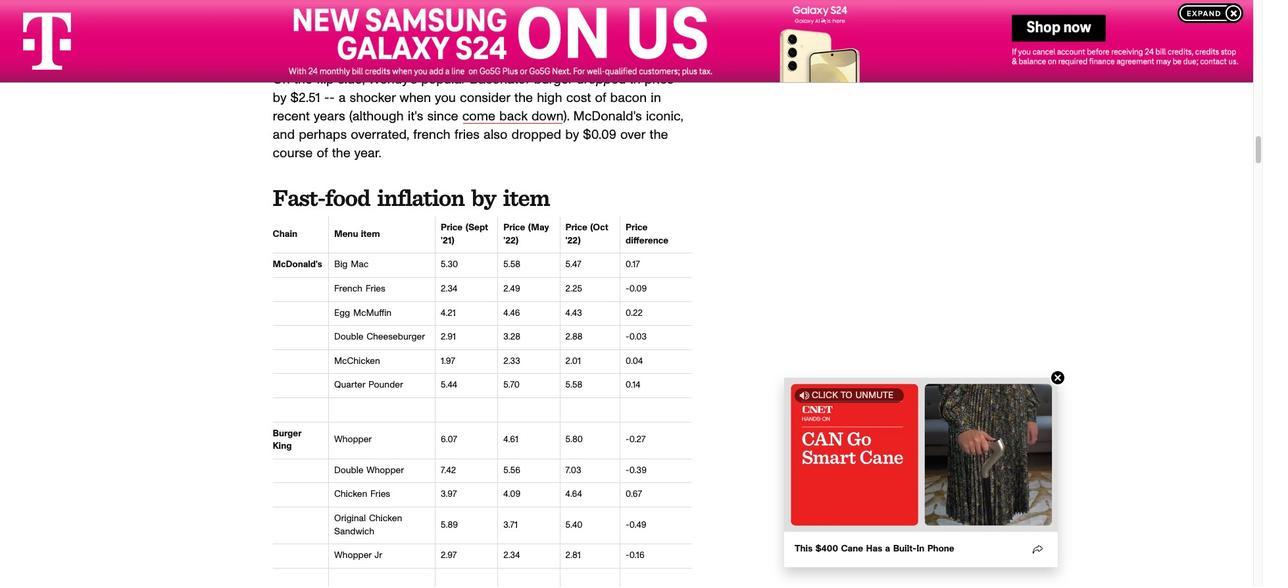Task type: describe. For each thing, give the bounding box(es) containing it.
when
[[400, 92, 431, 105]]

fast-
[[273, 183, 325, 212]]

- for 3.28
[[626, 333, 630, 342]]

fries for french fries
[[366, 284, 386, 294]]

built-
[[894, 544, 917, 554]]

french
[[334, 284, 363, 294]]

big
[[334, 260, 348, 269]]

original
[[334, 514, 366, 523]]

to
[[841, 391, 853, 400]]

course
[[273, 147, 313, 160]]

sandwich
[[334, 527, 375, 536]]

2.01
[[566, 357, 581, 366]]

'21)
[[441, 236, 455, 245]]

3.71
[[504, 520, 518, 530]]

(may
[[528, 223, 549, 232]]

1 horizontal spatial item
[[503, 183, 550, 212]]

on
[[273, 73, 290, 86]]

of inside ). mcdonald's iconic, and perhaps overrated, french fries also dropped by $0.09 over the course of the year.
[[317, 147, 328, 160]]

burger
[[273, 429, 302, 438]]

price (may '22)
[[504, 223, 549, 245]]

click
[[812, 391, 838, 400]]

original chicken sandwich
[[334, 514, 402, 536]]

7.42
[[441, 466, 456, 475]]

in price by $2.51 -- a shocker when you consider the high cost of bacon in recent years (although it's since
[[273, 73, 674, 123]]

high
[[537, 92, 562, 105]]

1 vertical spatial item
[[361, 230, 380, 239]]

whopper for whopper jr
[[334, 551, 372, 560]]

7.03
[[566, 466, 582, 475]]

4.43
[[566, 308, 582, 318]]

5.70
[[504, 381, 520, 390]]

price for price (oct '22)
[[566, 223, 588, 232]]

on the flip side, wendy's popular baconator burger dropped
[[273, 73, 627, 86]]

cost
[[566, 92, 591, 105]]

0.04
[[626, 357, 643, 366]]

the up $2.51 at the left top of page
[[294, 73, 313, 86]]

bacon
[[610, 92, 647, 105]]

perhaps
[[299, 128, 347, 142]]

iconic,
[[646, 110, 684, 123]]

french fries
[[334, 284, 386, 294]]

recent
[[273, 110, 310, 123]]

food
[[325, 183, 370, 212]]

- for 2.49
[[626, 284, 630, 294]]

0 vertical spatial dropped
[[577, 73, 627, 86]]

has
[[867, 544, 883, 554]]

double whopper
[[334, 466, 404, 475]]

by inside ). mcdonald's iconic, and perhaps overrated, french fries also dropped by $0.09 over the course of the year.
[[565, 128, 579, 142]]

-0.27
[[626, 435, 646, 445]]

5.30
[[441, 260, 458, 269]]

years
[[314, 110, 345, 123]]

0.39
[[630, 466, 647, 475]]

wendy's
[[369, 73, 417, 86]]

0.16
[[630, 551, 645, 560]]

'22) for price (may '22)
[[504, 236, 519, 245]]

mcdonald's inside ). mcdonald's iconic, and perhaps overrated, french fries also dropped by $0.09 over the course of the year.
[[574, 110, 642, 123]]

-0.09
[[626, 284, 647, 294]]

0.22
[[626, 308, 643, 318]]

unmute
[[856, 391, 894, 400]]

pounder
[[369, 381, 403, 390]]

0.03
[[630, 333, 647, 342]]

-0.16
[[626, 551, 645, 560]]

fries
[[455, 128, 480, 142]]

french
[[413, 128, 451, 142]]

back
[[500, 110, 528, 123]]

price
[[645, 73, 674, 86]]

the inside in price by $2.51 -- a shocker when you consider the high cost of bacon in recent years (although it's since
[[515, 92, 533, 105]]

0 horizontal spatial 5.58
[[504, 260, 521, 269]]

burger king
[[273, 429, 302, 451]]

egg mcmuffin
[[334, 308, 392, 318]]

double for double cheeseburger
[[334, 333, 364, 342]]

menu item
[[334, 230, 380, 239]]

3.28
[[504, 333, 521, 342]]

'22) for price (oct '22)
[[566, 236, 581, 245]]

by inside in price by $2.51 -- a shocker when you consider the high cost of bacon in recent years (although it's since
[[273, 92, 286, 105]]

6.07
[[441, 435, 457, 445]]

quarter pounder
[[334, 381, 403, 390]]

flip
[[317, 73, 334, 86]]

5.47
[[566, 260, 582, 269]]

chicken inside original chicken sandwich
[[369, 514, 402, 523]]

5.56
[[504, 466, 521, 475]]

2.97
[[441, 551, 457, 560]]

jr
[[375, 551, 383, 560]]

inflation
[[377, 183, 465, 212]]

2.88
[[566, 333, 583, 342]]

advertisement element
[[0, 0, 1254, 82]]

$400
[[816, 544, 839, 554]]

cane
[[841, 544, 864, 554]]

-0.03
[[626, 333, 647, 342]]

- for 5.56
[[626, 466, 630, 475]]

- for 2.34
[[626, 551, 630, 560]]

1 horizontal spatial 5.58
[[566, 381, 583, 390]]

2.25
[[566, 284, 582, 294]]

price difference
[[626, 223, 669, 245]]



Task type: vqa. For each thing, say whether or not it's contained in the screenshot.


Task type: locate. For each thing, give the bounding box(es) containing it.
0 horizontal spatial chicken
[[334, 490, 367, 499]]

1 vertical spatial 2.34
[[504, 551, 520, 560]]

whopper for whopper
[[334, 435, 372, 445]]

mcdonald's
[[574, 110, 642, 123], [273, 260, 322, 269]]

of inside in price by $2.51 -- a shocker when you consider the high cost of bacon in recent years (although it's since
[[595, 92, 606, 105]]

2.34
[[441, 284, 458, 294], [504, 551, 520, 560]]

0 horizontal spatial in
[[631, 73, 641, 86]]

price (oct '22)
[[566, 223, 609, 245]]

4.64
[[566, 490, 582, 499]]

2.34 down 3.71
[[504, 551, 520, 560]]

price inside price difference
[[626, 223, 648, 232]]

the down iconic,
[[650, 128, 668, 142]]

1 horizontal spatial mcdonald's
[[574, 110, 642, 123]]

0 vertical spatial by
[[273, 92, 286, 105]]

double down the egg
[[334, 333, 364, 342]]

-0.49
[[626, 520, 647, 530]]

(sept
[[466, 223, 489, 232]]

3 price from the left
[[566, 223, 588, 232]]

item
[[503, 183, 550, 212], [361, 230, 380, 239]]

the
[[294, 73, 313, 86], [515, 92, 533, 105], [650, 128, 668, 142], [332, 147, 351, 160]]

price for price (may '22)
[[504, 223, 526, 232]]

1 '22) from the left
[[504, 236, 519, 245]]

4 price from the left
[[626, 223, 648, 232]]

mcdonald's up $0.09
[[574, 110, 642, 123]]

- down flip
[[324, 92, 330, 105]]

shocker
[[350, 92, 396, 105]]

1 horizontal spatial of
[[595, 92, 606, 105]]

by up (sept
[[472, 183, 496, 212]]

2.49
[[504, 284, 520, 294]]

by
[[273, 92, 286, 105], [565, 128, 579, 142], [472, 183, 496, 212]]

0 horizontal spatial mcdonald's
[[273, 260, 322, 269]]

0 vertical spatial whopper
[[334, 435, 372, 445]]

- for 4.61
[[626, 435, 630, 445]]

1 vertical spatial whopper
[[367, 466, 404, 475]]

whopper down sandwich
[[334, 551, 372, 560]]

- up '-0.39'
[[626, 435, 630, 445]]

price inside price (may '22)
[[504, 223, 526, 232]]

0 vertical spatial item
[[503, 183, 550, 212]]

item right menu
[[361, 230, 380, 239]]

0 horizontal spatial '22)
[[504, 236, 519, 245]]

- up 0.67
[[626, 466, 630, 475]]

whopper jr
[[334, 551, 383, 560]]

mcmuffin
[[353, 308, 392, 318]]

).
[[564, 110, 570, 123]]

price inside price (sept '21)
[[441, 223, 463, 232]]

come back down
[[462, 110, 564, 123]]

fries
[[366, 284, 386, 294], [371, 490, 390, 499]]

double up chicken fries
[[334, 466, 364, 475]]

this
[[795, 544, 813, 554]]

a
[[339, 92, 346, 105], [886, 544, 891, 554]]

baconator
[[470, 73, 530, 86]]

of down perhaps
[[317, 147, 328, 160]]

0 vertical spatial 5.58
[[504, 260, 521, 269]]

0 vertical spatial mcdonald's
[[574, 110, 642, 123]]

1 vertical spatial 5.58
[[566, 381, 583, 390]]

4.46
[[504, 308, 520, 318]]

price left (oct
[[566, 223, 588, 232]]

5.89
[[441, 520, 458, 530]]

chicken up the original
[[334, 490, 367, 499]]

dropped up the cost
[[577, 73, 627, 86]]

0 vertical spatial in
[[631, 73, 641, 86]]

1 price from the left
[[441, 223, 463, 232]]

). mcdonald's iconic, and perhaps overrated, french fries also dropped by $0.09 over the course of the year.
[[273, 110, 684, 160]]

double for double whopper
[[334, 466, 364, 475]]

come back down link
[[462, 110, 564, 123]]

double cheeseburger
[[334, 333, 425, 342]]

'22) up 5.47
[[566, 236, 581, 245]]

2.34 down 5.30
[[441, 284, 458, 294]]

1 horizontal spatial a
[[886, 544, 891, 554]]

in down price
[[651, 92, 661, 105]]

1 vertical spatial double
[[334, 466, 364, 475]]

popular
[[421, 73, 466, 86]]

5.58 down 2.01
[[566, 381, 583, 390]]

5.58 up 2.49
[[504, 260, 521, 269]]

1 vertical spatial chicken
[[369, 514, 402, 523]]

3.97
[[441, 490, 457, 499]]

the down perhaps
[[332, 147, 351, 160]]

click to unmute
[[812, 391, 894, 400]]

4.09
[[504, 490, 521, 499]]

03:02
[[963, 512, 982, 520]]

0 vertical spatial 2.34
[[441, 284, 458, 294]]

2 '22) from the left
[[566, 236, 581, 245]]

also
[[484, 128, 508, 142]]

fries down double whopper
[[371, 490, 390, 499]]

1 vertical spatial by
[[565, 128, 579, 142]]

side,
[[338, 73, 365, 86]]

a right has
[[886, 544, 891, 554]]

dropped inside ). mcdonald's iconic, and perhaps overrated, french fries also dropped by $0.09 over the course of the year.
[[512, 128, 562, 142]]

1 double from the top
[[334, 333, 364, 342]]

2 double from the top
[[334, 466, 364, 475]]

dropped down down
[[512, 128, 562, 142]]

chain
[[273, 230, 297, 239]]

1 vertical spatial mcdonald's
[[273, 260, 322, 269]]

'22) right price (sept '21) on the top of page
[[504, 236, 519, 245]]

you
[[435, 92, 456, 105]]

chicken
[[334, 490, 367, 499], [369, 514, 402, 523]]

5.80
[[566, 435, 583, 445]]

0 vertical spatial fries
[[366, 284, 386, 294]]

0.49
[[630, 520, 647, 530]]

burger
[[534, 73, 573, 86]]

0 vertical spatial double
[[334, 333, 364, 342]]

0 horizontal spatial a
[[339, 92, 346, 105]]

2.91
[[441, 333, 456, 342]]

price (sept '21)
[[441, 223, 489, 245]]

2 vertical spatial whopper
[[334, 551, 372, 560]]

by down ).
[[565, 128, 579, 142]]

1 horizontal spatial by
[[472, 183, 496, 212]]

0 vertical spatial chicken
[[334, 490, 367, 499]]

a inside in price by $2.51 -- a shocker when you consider the high cost of bacon in recent years (although it's since
[[339, 92, 346, 105]]

$0.09
[[583, 128, 617, 142]]

4.61
[[504, 435, 519, 445]]

mcdonald's down chain
[[273, 260, 322, 269]]

0.09
[[630, 284, 647, 294]]

- down 0.17
[[626, 284, 630, 294]]

of right the cost
[[595, 92, 606, 105]]

mcdonald's inside fast-food inflation by item element
[[273, 260, 322, 269]]

5.40
[[566, 520, 583, 530]]

of
[[595, 92, 606, 105], [317, 147, 328, 160]]

menu
[[334, 230, 358, 239]]

- down 0.22
[[626, 333, 630, 342]]

price for price difference
[[626, 223, 648, 232]]

whopper up chicken fries
[[367, 466, 404, 475]]

'22) inside price (may '22)
[[504, 236, 519, 245]]

1 horizontal spatial 2.34
[[504, 551, 520, 560]]

00:11
[[937, 512, 954, 520]]

- down -0.49
[[626, 551, 630, 560]]

2 horizontal spatial by
[[565, 128, 579, 142]]

mcchicken
[[334, 357, 380, 366]]

0 horizontal spatial dropped
[[512, 128, 562, 142]]

this $400 cane has a built-in phone
[[795, 544, 955, 554]]

'22)
[[504, 236, 519, 245], [566, 236, 581, 245]]

0.27
[[630, 435, 646, 445]]

in
[[631, 73, 641, 86], [651, 92, 661, 105]]

price left (may
[[504, 223, 526, 232]]

1 vertical spatial fries
[[371, 490, 390, 499]]

in up bacon
[[631, 73, 641, 86]]

$2.51
[[290, 92, 320, 105]]

0.14
[[626, 381, 641, 390]]

4.21
[[441, 308, 456, 318]]

1 horizontal spatial in
[[651, 92, 661, 105]]

fast-food inflation by item
[[273, 183, 550, 212]]

price inside price (oct '22)
[[566, 223, 588, 232]]

fast-food inflation by item element
[[273, 217, 691, 587]]

price up the difference on the top of page
[[626, 223, 648, 232]]

item up (may
[[503, 183, 550, 212]]

1 vertical spatial dropped
[[512, 128, 562, 142]]

0 horizontal spatial of
[[317, 147, 328, 160]]

1 horizontal spatial chicken
[[369, 514, 402, 523]]

phone
[[928, 544, 955, 554]]

1 vertical spatial in
[[651, 92, 661, 105]]

0 horizontal spatial 2.34
[[441, 284, 458, 294]]

whopper up double whopper
[[334, 435, 372, 445]]

2.81
[[566, 551, 581, 560]]

over
[[621, 128, 646, 142]]

0 horizontal spatial by
[[273, 92, 286, 105]]

(oct
[[591, 223, 609, 232]]

2 vertical spatial by
[[472, 183, 496, 212]]

'22) inside price (oct '22)
[[566, 236, 581, 245]]

by down on
[[273, 92, 286, 105]]

- for 3.71
[[626, 520, 630, 530]]

fries up mcmuffin
[[366, 284, 386, 294]]

1 vertical spatial a
[[886, 544, 891, 554]]

price for price (sept '21)
[[441, 223, 463, 232]]

come
[[462, 110, 496, 123]]

fries for chicken fries
[[371, 490, 390, 499]]

5.58
[[504, 260, 521, 269], [566, 381, 583, 390]]

0 horizontal spatial item
[[361, 230, 380, 239]]

in
[[917, 544, 925, 554]]

king
[[273, 442, 292, 451]]

0 vertical spatial a
[[339, 92, 346, 105]]

the up the 'back'
[[515, 92, 533, 105]]

a down side,
[[339, 92, 346, 105]]

chicken down chicken fries
[[369, 514, 402, 523]]

overrated,
[[351, 128, 409, 142]]

- down 0.67
[[626, 520, 630, 530]]

1 vertical spatial of
[[317, 147, 328, 160]]

1 horizontal spatial dropped
[[577, 73, 627, 86]]

price up '21)
[[441, 223, 463, 232]]

- up years
[[330, 92, 335, 105]]

2 price from the left
[[504, 223, 526, 232]]

0 vertical spatial of
[[595, 92, 606, 105]]

1 horizontal spatial '22)
[[566, 236, 581, 245]]

-
[[324, 92, 330, 105], [330, 92, 335, 105], [626, 284, 630, 294], [626, 333, 630, 342], [626, 435, 630, 445], [626, 466, 630, 475], [626, 520, 630, 530], [626, 551, 630, 560]]



